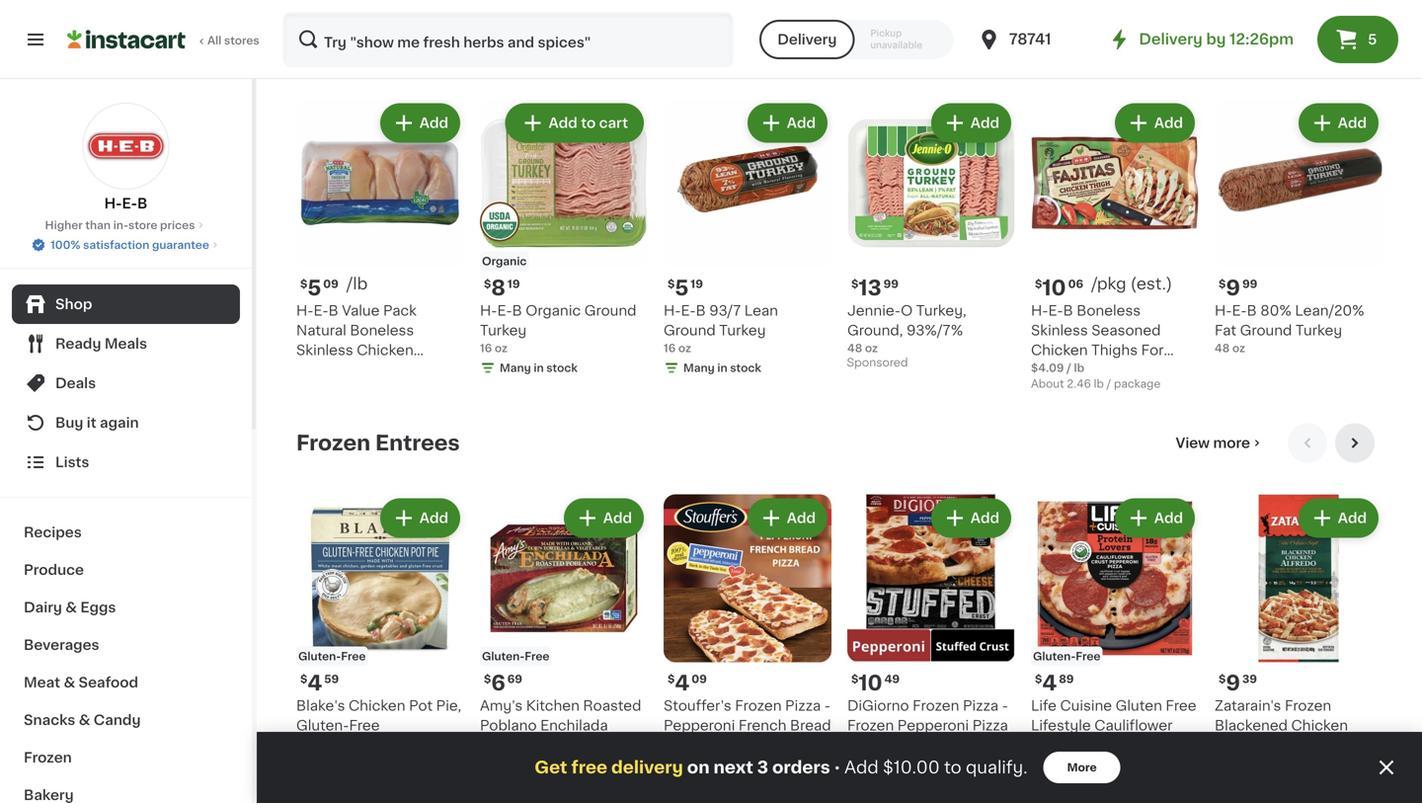 Task type: locate. For each thing, give the bounding box(es) containing it.
e- inside the h-e-b boneless skinless seasoned chicken thighs for fajitas
[[1049, 304, 1064, 318]]

1 16 from the left
[[480, 343, 492, 354]]

satisfaction
[[83, 240, 149, 250]]

view for 10
[[1176, 436, 1210, 450]]

10 inside "element"
[[1043, 278, 1067, 298]]

gluten- inside product group
[[482, 651, 525, 662]]

e- for h-e-b 93/7 lean ground turkey 16 oz
[[681, 304, 696, 318]]

$ inside $ 6 69
[[484, 674, 491, 685]]

beverages link
[[12, 626, 240, 664]]

turkey down "$ 8 19"
[[480, 324, 527, 337]]

b down "$ 8 19"
[[512, 304, 522, 318]]

09 inside the $ 5 09 /lb
[[323, 279, 339, 290]]

boneless
[[1077, 304, 1141, 318], [350, 324, 414, 337]]

1 vertical spatial /
[[1107, 378, 1112, 389]]

b inside h-e-b 93/7 lean ground turkey 16 oz
[[696, 304, 706, 318]]

- inside stouffer's frozen pizza - pepperoni french bread pizza 11.25 oz
[[825, 699, 831, 713]]

view
[[1176, 41, 1210, 55], [1176, 436, 1210, 450]]

1 horizontal spatial /
[[1107, 378, 1112, 389]]

0 vertical spatial &
[[66, 601, 77, 615]]

poultry
[[296, 38, 377, 58]]

1 horizontal spatial 19
[[691, 279, 703, 290]]

0 horizontal spatial pepperoni
[[664, 719, 735, 733]]

16 down the $ 5 19
[[664, 343, 676, 354]]

80%
[[1261, 304, 1292, 318]]

1 vertical spatial view
[[1176, 436, 1210, 450]]

add for h-e-b 80% lean/20% fat ground turkey
[[1339, 116, 1367, 130]]

/pkg
[[1092, 276, 1127, 292]]

6
[[491, 673, 506, 694], [1031, 758, 1039, 769]]

gluten- inside blake's chicken pot pie, gluten-free
[[296, 719, 349, 733]]

turkey inside h-e-b organic ground turkey 16 oz
[[480, 324, 527, 337]]

0 vertical spatial 9
[[1226, 278, 1241, 298]]

&
[[66, 601, 77, 615], [64, 676, 75, 690], [79, 713, 90, 727]]

oz up sponsored badge image at the top right of page
[[865, 343, 878, 354]]

boneless down pack
[[350, 324, 414, 337]]

12:26pm
[[1230, 32, 1294, 46]]

$ inside $ 9 39
[[1219, 674, 1226, 685]]

1 19 from the left
[[508, 279, 520, 290]]

b up natural
[[329, 304, 339, 318]]

delivery inside "link"
[[1140, 32, 1203, 46]]

2 16 from the left
[[664, 343, 676, 354]]

jennie-o turkey, ground, 93%/7% 48 oz
[[848, 304, 967, 354]]

1 vertical spatial 9
[[1226, 673, 1241, 694]]

0 vertical spatial item carousel region
[[296, 0, 1383, 12]]

- up the bread
[[825, 699, 831, 713]]

9 up fat
[[1226, 278, 1241, 298]]

prices
[[160, 220, 195, 231]]

1 horizontal spatial 6
[[1031, 758, 1039, 769]]

0 vertical spatial view more button
[[1168, 28, 1273, 68]]

h- inside h-e-b value pack natural boneless skinless chicken breasts
[[296, 304, 314, 318]]

many down h-e-b organic ground turkey 16 oz
[[500, 363, 531, 374]]

h- for h-e-b value pack natural boneless skinless chicken breasts
[[296, 304, 314, 318]]

h-e-b organic ground turkey 16 oz
[[480, 304, 637, 354]]

1 9 from the top
[[1226, 278, 1241, 298]]

many down h-e-b 93/7 lean ground turkey 16 oz
[[684, 363, 715, 374]]

1 99 from the left
[[884, 279, 899, 290]]

2 vertical spatial &
[[79, 713, 90, 727]]

& inside 'link'
[[66, 601, 77, 615]]

1 horizontal spatial 48
[[1215, 343, 1230, 354]]

0 horizontal spatial 48
[[848, 343, 863, 354]]

$ inside the $ 5 19
[[668, 279, 675, 290]]

0 horizontal spatial to
[[581, 116, 596, 130]]

$ 4 09
[[668, 673, 707, 694]]

2 crust from the left
[[1031, 739, 1070, 752]]

gluten- for life cuisine gluten free lifestyle cauliflower crust pepperoni pizza
[[1033, 651, 1076, 662]]

frozen up french at right
[[735, 699, 782, 713]]

frozen right zatarain's
[[1285, 699, 1332, 713]]

candy
[[94, 713, 141, 727]]

gluten
[[1116, 699, 1163, 713]]

gluten-
[[298, 651, 341, 662], [482, 651, 525, 662], [1033, 651, 1076, 662], [296, 719, 349, 733]]

2 turkey from the left
[[720, 324, 766, 337]]

h-e-b
[[104, 197, 148, 210]]

1 horizontal spatial crust
[[1031, 739, 1070, 752]]

2 19 from the left
[[691, 279, 703, 290]]

many in stock down h-e-b organic ground turkey 16 oz
[[500, 363, 578, 374]]

to left cart
[[581, 116, 596, 130]]

0 vertical spatial 09
[[323, 279, 339, 290]]

1 horizontal spatial skinless
[[1031, 324, 1088, 337]]

2 99 from the left
[[1243, 279, 1258, 290]]

e- for h-e-b 80% lean/20% fat ground turkey 48 oz
[[1233, 304, 1247, 318]]

product group containing 8
[[480, 99, 648, 380]]

9 for 10
[[1226, 673, 1241, 694]]

1 crust from the left
[[913, 739, 951, 752]]

2 view from the top
[[1176, 436, 1210, 450]]

gluten- for amy's kitchen roasted poblano enchilada
[[482, 651, 525, 662]]

stock down enchilada
[[547, 758, 578, 769]]

h- inside h-e-b organic ground turkey 16 oz
[[480, 304, 497, 318]]

oz inside h-e-b organic ground turkey 16 oz
[[495, 343, 508, 354]]

delivery inside button
[[778, 33, 837, 46]]

turkey down lean/20%
[[1296, 324, 1343, 337]]

1 horizontal spatial 16
[[664, 343, 676, 354]]

$ 5 09 /lb
[[300, 276, 368, 298]]

b up "store" in the top of the page
[[137, 197, 148, 210]]

5 inside button
[[1369, 33, 1378, 46]]

1 more from the top
[[1214, 41, 1251, 55]]

0 vertical spatial 10
[[1043, 278, 1067, 298]]

$ left 06
[[1035, 279, 1043, 290]]

1 horizontal spatial delivery
[[1140, 32, 1203, 46]]

oz down the $ 5 19
[[679, 343, 692, 354]]

2 9 from the top
[[1226, 673, 1241, 694]]

& for dairy
[[66, 601, 77, 615]]

2 view more button from the top
[[1168, 423, 1273, 463]]

0 horizontal spatial -
[[825, 699, 831, 713]]

9 for 13
[[1226, 278, 1241, 298]]

e- inside h-e-b 80% lean/20% fat ground turkey 48 oz
[[1233, 304, 1247, 318]]

2 view more from the top
[[1176, 436, 1251, 450]]

0 horizontal spatial skinless
[[296, 343, 353, 357]]

b inside the h-e-b boneless skinless seasoned chicken thighs for fajitas
[[1064, 304, 1074, 318]]

4 for blake's chicken pot pie, gluten-free
[[308, 673, 322, 694]]

3 turkey from the left
[[1296, 324, 1343, 337]]

add for zatarain's frozen blackened chicken alfredo
[[1339, 511, 1367, 525]]

h- for h-e-b boneless skinless seasoned chicken thighs for fajitas
[[1031, 304, 1049, 318]]

gluten-free
[[298, 651, 366, 662], [482, 651, 550, 662], [1033, 651, 1101, 662]]

3 gluten-free from the left
[[1033, 651, 1101, 662]]

view more for 13
[[1176, 41, 1251, 55]]

delivery
[[1140, 32, 1203, 46], [778, 33, 837, 46]]

& left candy
[[79, 713, 90, 727]]

delivery for delivery
[[778, 33, 837, 46]]

stock down h-e-b organic ground turkey 16 oz
[[547, 363, 578, 374]]

deals
[[55, 376, 96, 390]]

frozen right digiorno
[[913, 699, 960, 713]]

product group
[[296, 99, 464, 377], [480, 99, 648, 380], [664, 99, 832, 380], [848, 99, 1016, 374], [1031, 99, 1199, 392], [1215, 99, 1383, 356], [296, 495, 464, 751], [480, 495, 648, 775], [664, 495, 832, 771], [848, 495, 1016, 803], [1031, 495, 1199, 795], [1215, 495, 1383, 771]]

crust inside life cuisine gluten free lifestyle cauliflower crust pepperoni pizza 6 oz
[[1031, 739, 1070, 752]]

0 vertical spatial view
[[1176, 41, 1210, 55]]

1 vertical spatial item carousel region
[[296, 28, 1383, 408]]

2 horizontal spatial 4
[[1043, 673, 1057, 694]]

0 horizontal spatial 16
[[480, 343, 492, 354]]

gluten-free up 89
[[1033, 651, 1101, 662]]

about
[[1031, 378, 1065, 389]]

1 view more button from the top
[[1168, 28, 1273, 68]]

$ down item badge image
[[484, 279, 491, 290]]

$ inside $ 9 99
[[1219, 279, 1226, 290]]

93/7
[[710, 304, 741, 318]]

many in stock down h-e-b 93/7 lean ground turkey 16 oz
[[684, 363, 762, 374]]

$ up digiorno
[[852, 674, 859, 685]]

$ inside the $ 5 09 /lb
[[300, 279, 308, 290]]

89
[[1059, 674, 1074, 685]]

59
[[324, 674, 339, 685]]

$ inside $ 10 06
[[1035, 279, 1043, 290]]

3 4 from the left
[[1043, 673, 1057, 694]]

delivery
[[612, 759, 683, 776]]

stock
[[547, 363, 578, 374], [730, 363, 762, 374], [547, 758, 578, 769], [914, 778, 945, 788], [1098, 778, 1129, 788]]

chicken up 'fajitas'
[[1031, 343, 1088, 357]]

turkey
[[480, 324, 527, 337], [720, 324, 766, 337], [1296, 324, 1343, 337]]

48 inside h-e-b 80% lean/20% fat ground turkey 48 oz
[[1215, 343, 1230, 354]]

view for 13
[[1176, 41, 1210, 55]]

in down h-e-b 93/7 lean ground turkey 16 oz
[[718, 363, 728, 374]]

add for stouffer's frozen pizza - pepperoni french bread pizza
[[787, 511, 816, 525]]

b inside h-e-b 80% lean/20% fat ground turkey 48 oz
[[1247, 304, 1257, 318]]

0 horizontal spatial ground
[[585, 304, 637, 318]]

$
[[300, 279, 308, 290], [484, 279, 491, 290], [668, 279, 675, 290], [852, 279, 859, 290], [1035, 279, 1043, 290], [1219, 279, 1226, 290], [300, 674, 308, 685], [484, 674, 491, 685], [668, 674, 675, 685], [852, 674, 859, 685], [1035, 674, 1043, 685], [1219, 674, 1226, 685]]

h-e-b logo image
[[82, 103, 169, 190]]

1 view more from the top
[[1176, 41, 1251, 55]]

h- up fat
[[1215, 304, 1233, 318]]

48 down fat
[[1215, 343, 1230, 354]]

many left get
[[500, 758, 531, 769]]

1 vertical spatial 09
[[692, 674, 707, 685]]

None search field
[[283, 12, 734, 67]]

0 vertical spatial /
[[1067, 363, 1072, 374]]

1 view from the top
[[1176, 41, 1210, 55]]

1 horizontal spatial 4
[[675, 673, 690, 694]]

by
[[1207, 32, 1226, 46]]

frozen up bakery
[[24, 751, 72, 765]]

1 4 from the left
[[308, 673, 322, 694]]

e- inside h-e-b value pack natural boneless skinless chicken breasts
[[314, 304, 329, 318]]

blake's chicken pot pie, gluten-free
[[296, 699, 462, 733]]

lb right 2.46
[[1094, 378, 1104, 389]]

$ left the 59
[[300, 674, 308, 685]]

$ inside the $ 4 89
[[1035, 674, 1043, 685]]

h- up natural
[[296, 304, 314, 318]]

2 horizontal spatial -
[[1002, 699, 1009, 713]]

oz inside life cuisine gluten free lifestyle cauliflower crust pepperoni pizza 6 oz
[[1041, 758, 1054, 769]]

10 left 49
[[859, 673, 883, 694]]

0 horizontal spatial 5
[[308, 278, 321, 298]]

1 vertical spatial 10
[[859, 673, 883, 694]]

99 inside the $ 13 99
[[884, 279, 899, 290]]

$ up h-e-b 93/7 lean ground turkey 16 oz
[[668, 279, 675, 290]]

delivery down page 1 of 7 group at the top of the page
[[778, 33, 837, 46]]

pepperoni inside stouffer's frozen pizza - pepperoni french bread pizza 11.25 oz
[[664, 719, 735, 733]]

in down the poblano
[[534, 758, 544, 769]]

1 horizontal spatial pepperoni
[[898, 719, 969, 733]]

snacks & candy link
[[12, 701, 240, 739]]

again
[[100, 416, 139, 430]]

free
[[341, 651, 366, 662], [525, 651, 550, 662], [1076, 651, 1101, 662], [1166, 699, 1197, 713], [349, 719, 380, 733]]

1 horizontal spatial gluten-free
[[482, 651, 550, 662]]

h- inside h-e-b 80% lean/20% fat ground turkey 48 oz
[[1215, 304, 1233, 318]]

boneless inside the h-e-b boneless skinless seasoned chicken thighs for fajitas
[[1077, 304, 1141, 318]]

4 up stouffer's
[[675, 673, 690, 694]]

1 vertical spatial &
[[64, 676, 75, 690]]

add to cart button
[[507, 105, 642, 141]]

0 horizontal spatial 10
[[859, 673, 883, 694]]

2 48 from the left
[[1215, 343, 1230, 354]]

09 inside $ 4 09
[[692, 674, 707, 685]]

than
[[85, 220, 111, 231]]

add button for stouffer's frozen pizza - pepperoni french bread pizza
[[750, 500, 826, 536]]

b for h-e-b 93/7 lean ground turkey 16 oz
[[696, 304, 706, 318]]

2 4 from the left
[[675, 673, 690, 694]]

in for 5
[[718, 363, 728, 374]]

0 vertical spatial to
[[581, 116, 596, 130]]

more
[[1214, 41, 1251, 55], [1214, 436, 1251, 450]]

in down $10.00
[[901, 778, 912, 788]]

view more
[[1176, 41, 1251, 55], [1176, 436, 1251, 450]]

16 down 8
[[480, 343, 492, 354]]

2 item carousel region from the top
[[296, 28, 1383, 408]]

$ for $ 4 59
[[300, 674, 308, 685]]

1 horizontal spatial 10
[[1043, 278, 1067, 298]]

0 vertical spatial organic
[[482, 256, 527, 267]]

add button for blake's chicken pot pie, gluten-free
[[382, 500, 458, 536]]

1 vertical spatial view more button
[[1168, 423, 1273, 463]]

100% satisfaction guarantee
[[50, 240, 209, 250]]

2 more from the top
[[1214, 436, 1251, 450]]

to inside button
[[581, 116, 596, 130]]

1 vertical spatial more
[[1214, 436, 1251, 450]]

2 horizontal spatial 5
[[1369, 33, 1378, 46]]

e- for h-e-b value pack natural boneless skinless chicken breasts
[[314, 304, 329, 318]]

free for blake's chicken pot pie, gluten-free
[[341, 651, 366, 662]]

poblano
[[480, 719, 537, 733]]

1 48 from the left
[[848, 343, 863, 354]]

$ for $ 13 99
[[852, 279, 859, 290]]

1 horizontal spatial turkey
[[720, 324, 766, 337]]

$ left 69 at the bottom of the page
[[484, 674, 491, 685]]

$ 4 89
[[1035, 673, 1074, 694]]

item badge image
[[480, 202, 520, 242]]

many in stock for 4
[[1051, 778, 1129, 788]]

0 horizontal spatial boneless
[[350, 324, 414, 337]]

h- inside the h-e-b boneless skinless seasoned chicken thighs for fajitas
[[1031, 304, 1049, 318]]

h- for h-e-b organic ground turkey 16 oz
[[480, 304, 497, 318]]

0 horizontal spatial 09
[[323, 279, 339, 290]]

in inside the digiorno frozen pizza - frozen pepperoni pizza - stuffed crust pizza 22.2 oz many in stock
[[901, 778, 912, 788]]

2 horizontal spatial ground
[[1241, 324, 1293, 337]]

e- down $ 10 06
[[1049, 304, 1064, 318]]

more for 10
[[1214, 436, 1251, 450]]

stock down $10.00
[[914, 778, 945, 788]]

Search field
[[285, 14, 732, 65]]

- left life
[[1002, 699, 1009, 713]]

0 vertical spatial boneless
[[1077, 304, 1141, 318]]

seasoned
[[1092, 324, 1161, 337]]

2 horizontal spatial turkey
[[1296, 324, 1343, 337]]

view more for 10
[[1176, 436, 1251, 450]]

48 inside jennie-o turkey, ground, 93%/7% 48 oz
[[848, 343, 863, 354]]

19 inside the $ 5 19
[[691, 279, 703, 290]]

99 up h-e-b 80% lean/20% fat ground turkey 48 oz at the right of page
[[1243, 279, 1258, 290]]

$ up jennie-
[[852, 279, 859, 290]]

pepperoni down cauliflower
[[1073, 739, 1145, 752]]

39
[[1243, 674, 1258, 685]]

$ for $ 5 09 /lb
[[300, 279, 308, 290]]

- up 22.2
[[848, 739, 854, 752]]

1 horizontal spatial to
[[944, 759, 962, 776]]

& for snacks
[[79, 713, 90, 727]]

pot
[[409, 699, 433, 713]]

49
[[885, 674, 900, 685]]

oz down "$ 8 19"
[[495, 343, 508, 354]]

09 for 5
[[323, 279, 339, 290]]

4 left 89
[[1043, 673, 1057, 694]]

e- down the $ 5 19
[[681, 304, 696, 318]]

99
[[884, 279, 899, 290], [1243, 279, 1258, 290]]

1 horizontal spatial ground
[[664, 324, 716, 337]]

9
[[1226, 278, 1241, 298], [1226, 673, 1241, 694]]

1 turkey from the left
[[480, 324, 527, 337]]

0 horizontal spatial 99
[[884, 279, 899, 290]]

chicken inside the h-e-b boneless skinless seasoned chicken thighs for fajitas
[[1031, 343, 1088, 357]]

view more button for 13
[[1168, 28, 1273, 68]]

many inside the digiorno frozen pizza - frozen pepperoni pizza - stuffed crust pizza 22.2 oz many in stock
[[867, 778, 899, 788]]

1 vertical spatial skinless
[[296, 343, 353, 357]]

turkey inside h-e-b 80% lean/20% fat ground turkey 48 oz
[[1296, 324, 1343, 337]]

1 horizontal spatial 5
[[675, 278, 689, 298]]

all stores link
[[67, 12, 261, 67]]

0 horizontal spatial crust
[[913, 739, 951, 752]]

99 inside $ 9 99
[[1243, 279, 1258, 290]]

1 horizontal spatial lb
[[1094, 378, 1104, 389]]

h- up higher than in-store prices
[[104, 197, 122, 210]]

item carousel region
[[296, 0, 1383, 12], [296, 28, 1383, 408], [296, 423, 1383, 803]]

$ inside "$ 8 19"
[[484, 279, 491, 290]]

10 left 06
[[1043, 278, 1067, 298]]

b inside h-e-b value pack natural boneless skinless chicken breasts
[[329, 304, 339, 318]]

/pkg (est.)
[[1092, 276, 1173, 292]]

1 horizontal spatial 99
[[1243, 279, 1258, 290]]

many in stock for 5
[[684, 363, 762, 374]]

instacart logo image
[[67, 28, 186, 51]]

pepperoni down stouffer's
[[664, 719, 735, 733]]

4 for life cuisine gluten free lifestyle cauliflower crust pepperoni pizza
[[1043, 673, 1057, 694]]

add button for life cuisine gluten free lifestyle cauliflower crust pepperoni pizza
[[1117, 500, 1193, 536]]

1 vertical spatial boneless
[[350, 324, 414, 337]]

frozen entrees
[[296, 433, 460, 454]]

b down $ 10 06
[[1064, 304, 1074, 318]]

crust
[[913, 739, 951, 752], [1031, 739, 1070, 752]]

crust up $10.00
[[913, 739, 951, 752]]

stock down life cuisine gluten free lifestyle cauliflower crust pepperoni pizza 6 oz
[[1098, 778, 1129, 788]]

1 vertical spatial organic
[[526, 304, 581, 318]]

amy's kitchen roasted poblano enchilada
[[480, 699, 642, 733]]

store
[[128, 220, 157, 231]]

11.25
[[664, 758, 691, 769]]

gluten- up the 59
[[298, 651, 341, 662]]

h-e-b value pack natural boneless skinless chicken breasts
[[296, 304, 417, 377]]

$ inside the $ 13 99
[[852, 279, 859, 290]]

e- up natural
[[314, 304, 329, 318]]

chicken right blackened
[[1292, 719, 1349, 733]]

b for h-e-b organic ground turkey 16 oz
[[512, 304, 522, 318]]

ready
[[55, 337, 101, 351]]

6 left 69 at the bottom of the page
[[491, 673, 506, 694]]

$ left 39
[[1219, 674, 1226, 685]]

1 gluten-free from the left
[[298, 651, 366, 662]]

1 horizontal spatial boneless
[[1077, 304, 1141, 318]]

gluten- down blake's
[[296, 719, 349, 733]]

in down h-e-b organic ground turkey 16 oz
[[534, 363, 544, 374]]

2 gluten-free from the left
[[482, 651, 550, 662]]

for
[[1142, 343, 1164, 357]]

item carousel region containing poultry
[[296, 28, 1383, 408]]

& left eggs
[[66, 601, 77, 615]]

1 vertical spatial view more
[[1176, 436, 1251, 450]]

b left 93/7 at the top of page
[[696, 304, 706, 318]]

chicken inside blake's chicken pot pie, gluten-free
[[349, 699, 406, 713]]

in for 8
[[534, 363, 544, 374]]

e- down "$ 8 19"
[[497, 304, 512, 318]]

0 horizontal spatial 4
[[308, 673, 322, 694]]

0 horizontal spatial turkey
[[480, 324, 527, 337]]

jennie-
[[848, 304, 901, 318]]

organic inside h-e-b organic ground turkey 16 oz
[[526, 304, 581, 318]]

treatment tracker modal dialog
[[257, 732, 1423, 803]]

$4.09 / lb about 2.46 lb / package
[[1031, 363, 1161, 389]]

2.46
[[1067, 378, 1092, 389]]

roasted
[[583, 699, 642, 713]]

delivery left by
[[1140, 32, 1203, 46]]

gluten- up 69 at the bottom of the page
[[482, 651, 525, 662]]

lists
[[55, 455, 89, 469]]

e- inside h-e-b organic ground turkey 16 oz
[[497, 304, 512, 318]]

frozen
[[296, 433, 371, 454], [735, 699, 782, 713], [913, 699, 960, 713], [1285, 699, 1332, 713], [848, 719, 894, 733], [24, 751, 72, 765]]

oz down fat
[[1233, 343, 1246, 354]]

chicken down pack
[[357, 343, 414, 357]]

0 horizontal spatial gluten-free
[[298, 651, 366, 662]]

in down more
[[1085, 778, 1095, 788]]

chicken left pot on the left bottom of the page
[[349, 699, 406, 713]]

$ up life
[[1035, 674, 1043, 685]]

skinless inside h-e-b value pack natural boneless skinless chicken breasts
[[296, 343, 353, 357]]

h- down the $ 5 19
[[664, 304, 681, 318]]

b inside h-e-b organic ground turkey 16 oz
[[512, 304, 522, 318]]

6 inside life cuisine gluten free lifestyle cauliflower crust pepperoni pizza 6 oz
[[1031, 758, 1039, 769]]

78741 button
[[978, 12, 1096, 67]]

o
[[901, 304, 913, 318]]

0 horizontal spatial 6
[[491, 673, 506, 694]]

2 horizontal spatial pepperoni
[[1073, 739, 1145, 752]]

1 horizontal spatial 09
[[692, 674, 707, 685]]

skinless up $4.09
[[1031, 324, 1088, 337]]

add button for h-e-b 93/7 lean ground turkey
[[750, 105, 826, 141]]

e- inside h-e-b 93/7 lean ground turkey 16 oz
[[681, 304, 696, 318]]

$ inside $ 4 59
[[300, 674, 308, 685]]

19 up h-e-b 93/7 lean ground turkey 16 oz
[[691, 279, 703, 290]]

2 horizontal spatial gluten-free
[[1033, 651, 1101, 662]]

$ up fat
[[1219, 279, 1226, 290]]

chicken inside zatarain's frozen blackened chicken alfredo
[[1292, 719, 1349, 733]]

add for blake's chicken pot pie, gluten-free
[[420, 511, 449, 525]]

0 vertical spatial lb
[[1074, 363, 1085, 374]]

gluten-free up 69 at the bottom of the page
[[482, 651, 550, 662]]

lean
[[745, 304, 779, 318]]

skinless up breasts at the top left of the page
[[296, 343, 353, 357]]

b
[[137, 197, 148, 210], [329, 304, 339, 318], [512, 304, 522, 318], [696, 304, 706, 318], [1064, 304, 1074, 318], [1247, 304, 1257, 318]]

$ 13 99
[[852, 278, 899, 298]]

many in stock down more
[[1051, 778, 1129, 788]]

beverages
[[24, 638, 99, 652]]

4 left the 59
[[308, 673, 322, 694]]

h- down $ 10 06
[[1031, 304, 1049, 318]]

$ for $ 8 19
[[484, 279, 491, 290]]

many down 22.2
[[867, 778, 899, 788]]

1 vertical spatial 6
[[1031, 758, 1039, 769]]

guarantee
[[152, 240, 209, 250]]

0 horizontal spatial delivery
[[778, 33, 837, 46]]

b for h-e-b
[[137, 197, 148, 210]]

lb up 2.46
[[1074, 363, 1085, 374]]

1 vertical spatial to
[[944, 759, 962, 776]]

higher than in-store prices
[[45, 220, 195, 231]]

0 vertical spatial view more
[[1176, 41, 1251, 55]]

0 vertical spatial more
[[1214, 41, 1251, 55]]

5 inside the $ 5 09 /lb
[[308, 278, 321, 298]]

thighs
[[1092, 343, 1138, 357]]

& right the 'meat'
[[64, 676, 75, 690]]

0 vertical spatial skinless
[[1031, 324, 1088, 337]]

5 for $ 5 19
[[675, 278, 689, 298]]

pie,
[[436, 699, 462, 713]]

99 for 13
[[884, 279, 899, 290]]

boneless down the '$10.06 per package (estimated)' "element"
[[1077, 304, 1141, 318]]

turkey down 93/7 at the top of page
[[720, 324, 766, 337]]

99 right 13
[[884, 279, 899, 290]]

0 horizontal spatial 19
[[508, 279, 520, 290]]

09 left /lb
[[323, 279, 339, 290]]

h- inside h-e-b 93/7 lean ground turkey 16 oz
[[664, 304, 681, 318]]

$ inside $ 10 49
[[852, 674, 859, 685]]

b for h-e-b 80% lean/20% fat ground turkey 48 oz
[[1247, 304, 1257, 318]]

e- down $ 9 99
[[1233, 304, 1247, 318]]

add for life cuisine gluten free lifestyle cauliflower crust pepperoni pizza
[[1155, 511, 1184, 525]]

frozen inside stouffer's frozen pizza - pepperoni french bread pizza 11.25 oz
[[735, 699, 782, 713]]

delivery button
[[760, 20, 855, 59]]

$ inside $ 4 09
[[668, 674, 675, 685]]

h-e-b link
[[82, 103, 169, 213]]

9 left 39
[[1226, 673, 1241, 694]]

$ up stouffer's
[[668, 674, 675, 685]]

oz left more
[[1041, 758, 1054, 769]]

page 1 of 7 group
[[296, 0, 1383, 12]]

add button for zatarain's frozen blackened chicken alfredo
[[1301, 500, 1377, 536]]

2 vertical spatial item carousel region
[[296, 423, 1383, 803]]

48 up sponsored badge image at the top right of page
[[848, 343, 863, 354]]

$10.06 per package (estimated) element
[[1031, 275, 1199, 301]]

e- for h-e-b organic ground turkey 16 oz
[[497, 304, 512, 318]]

free inside product group
[[525, 651, 550, 662]]

$ 9 99
[[1219, 278, 1258, 298]]

b left 80%
[[1247, 304, 1257, 318]]

19 inside "$ 8 19"
[[508, 279, 520, 290]]

item carousel region containing frozen entrees
[[296, 423, 1383, 803]]

3 item carousel region from the top
[[296, 423, 1383, 803]]

0 vertical spatial 6
[[491, 673, 506, 694]]



Task type: describe. For each thing, give the bounding box(es) containing it.
h- for h-e-b 93/7 lean ground turkey 16 oz
[[664, 304, 681, 318]]

free inside life cuisine gluten free lifestyle cauliflower crust pepperoni pizza 6 oz
[[1166, 699, 1197, 713]]

4 for stouffer's frozen pizza - pepperoni french bread pizza
[[675, 673, 690, 694]]

oz inside stouffer's frozen pizza - pepperoni french bread pizza 11.25 oz
[[693, 758, 706, 769]]

stock for 4
[[1098, 778, 1129, 788]]

eggs
[[80, 601, 116, 615]]

it
[[87, 416, 96, 430]]

b for h-e-b value pack natural boneless skinless chicken breasts
[[329, 304, 339, 318]]

stouffer's
[[664, 699, 732, 713]]

ready meals button
[[12, 324, 240, 364]]

frozen down breasts at the top left of the page
[[296, 433, 371, 454]]

$ 10 06
[[1035, 278, 1084, 298]]

buy it again link
[[12, 403, 240, 443]]

turkey,
[[917, 304, 967, 318]]

more for 13
[[1214, 41, 1251, 55]]

b for h-e-b boneless skinless seasoned chicken thighs for fajitas
[[1064, 304, 1074, 318]]

fat
[[1215, 324, 1237, 337]]

skinless inside the h-e-b boneless skinless seasoned chicken thighs for fajitas
[[1031, 324, 1088, 337]]

$ for $ 10 49
[[852, 674, 859, 685]]

add inside treatment tracker modal dialog
[[845, 759, 879, 776]]

snacks & candy
[[24, 713, 141, 727]]

ground inside h-e-b organic ground turkey 16 oz
[[585, 304, 637, 318]]

oz inside h-e-b 93/7 lean ground turkey 16 oz
[[679, 343, 692, 354]]

$ 8 19
[[484, 278, 520, 298]]

e- for h-e-b boneless skinless seasoned chicken thighs for fajitas
[[1049, 304, 1064, 318]]

frozen inside 'link'
[[24, 751, 72, 765]]

100% satisfaction guarantee button
[[31, 233, 221, 253]]

1 vertical spatial lb
[[1094, 378, 1104, 389]]

many for 5
[[684, 363, 715, 374]]

stock inside the digiorno frozen pizza - frozen pepperoni pizza - stuffed crust pizza 22.2 oz many in stock
[[914, 778, 945, 788]]

1 horizontal spatial -
[[848, 739, 854, 752]]

•
[[835, 760, 841, 775]]

10 for $ 10 49
[[859, 673, 883, 694]]

99 for 9
[[1243, 279, 1258, 290]]

ready meals
[[55, 337, 147, 351]]

enchilada
[[541, 719, 608, 733]]

stuffed
[[857, 739, 909, 752]]

product group containing 13
[[848, 99, 1016, 374]]

13
[[859, 278, 882, 298]]

digiorno
[[848, 699, 910, 713]]

cuisine
[[1061, 699, 1113, 713]]

ground inside h-e-b 93/7 lean ground turkey 16 oz
[[664, 324, 716, 337]]

recipes
[[24, 526, 82, 539]]

qualify.
[[966, 759, 1028, 776]]

(est.)
[[1131, 276, 1173, 292]]

3
[[758, 759, 769, 776]]

free inside blake's chicken pot pie, gluten-free
[[349, 719, 380, 733]]

sponsored badge image
[[848, 358, 907, 369]]

amy's
[[480, 699, 523, 713]]

buy it again
[[55, 416, 139, 430]]

higher than in-store prices link
[[45, 217, 207, 233]]

$ 6 69
[[484, 673, 523, 694]]

meat
[[24, 676, 60, 690]]

delivery by 12:26pm
[[1140, 32, 1294, 46]]

free for life cuisine gluten free lifestyle cauliflower crust pepperoni pizza
[[1076, 651, 1101, 662]]

on
[[687, 759, 710, 776]]

$ for $ 4 89
[[1035, 674, 1043, 685]]

dairy & eggs
[[24, 601, 116, 615]]

5 for $ 5 09 /lb
[[308, 278, 321, 298]]

package
[[1114, 378, 1161, 389]]

add for amy's kitchen roasted poblano enchilada
[[603, 511, 632, 525]]

in for 4
[[1085, 778, 1095, 788]]

shop
[[55, 297, 92, 311]]

in-
[[113, 220, 128, 231]]

product group containing 6
[[480, 495, 648, 775]]

0 horizontal spatial lb
[[1074, 363, 1085, 374]]

$ 9 39
[[1219, 673, 1258, 694]]

blackened
[[1215, 719, 1288, 733]]

add button for amy's kitchen roasted poblano enchilada
[[566, 500, 642, 536]]

gluten-free for amy's
[[482, 651, 550, 662]]

chicken inside h-e-b value pack natural boneless skinless chicken breasts
[[357, 343, 414, 357]]

- for pizza
[[1002, 699, 1009, 713]]

e- for h-e-b
[[122, 197, 137, 210]]

boneless inside h-e-b value pack natural boneless skinless chicken breasts
[[350, 324, 414, 337]]

stock for 5
[[730, 363, 762, 374]]

16 inside h-e-b 93/7 lean ground turkey 16 oz
[[664, 343, 676, 354]]

stouffer's frozen pizza - pepperoni french bread pizza 11.25 oz
[[664, 699, 832, 769]]

lean/20%
[[1296, 304, 1365, 318]]

1 item carousel region from the top
[[296, 0, 1383, 12]]

$ for $ 6 69
[[484, 674, 491, 685]]

oz inside jennie-o turkey, ground, 93%/7% 48 oz
[[865, 343, 878, 354]]

service type group
[[760, 20, 954, 59]]

ready meals link
[[12, 324, 240, 364]]

$ for $ 10 06
[[1035, 279, 1043, 290]]

delivery for delivery by 12:26pm
[[1140, 32, 1203, 46]]

higher
[[45, 220, 83, 231]]

recipes link
[[12, 514, 240, 551]]

add button for h-e-b value pack natural boneless skinless chicken breasts
[[382, 105, 458, 141]]

free for amy's kitchen roasted poblano enchilada
[[525, 651, 550, 662]]

add inside button
[[549, 116, 578, 130]]

zatarain's frozen blackened chicken alfredo
[[1215, 699, 1349, 752]]

blake's
[[296, 699, 345, 713]]

many for 8
[[500, 363, 531, 374]]

h- for h-e-b
[[104, 197, 122, 210]]

93%/7%
[[907, 324, 963, 337]]

19 for 8
[[508, 279, 520, 290]]

$ for $ 9 39
[[1219, 674, 1226, 685]]

$ 10 49
[[852, 673, 900, 694]]

crust inside the digiorno frozen pizza - frozen pepperoni pizza - stuffed crust pizza 22.2 oz many in stock
[[913, 739, 951, 752]]

oz inside the digiorno frozen pizza - frozen pepperoni pizza - stuffed crust pizza 22.2 oz many in stock
[[874, 758, 887, 769]]

breasts
[[296, 363, 349, 377]]

stock for 8
[[547, 363, 578, 374]]

pizza inside life cuisine gluten free lifestyle cauliflower crust pepperoni pizza 6 oz
[[1148, 739, 1184, 752]]

8
[[491, 278, 506, 298]]

stores
[[224, 35, 260, 46]]

meals
[[105, 337, 147, 351]]

shop link
[[12, 285, 240, 324]]

/lb
[[347, 276, 368, 292]]

h-e-b boneless skinless seasoned chicken thighs for fajitas
[[1031, 304, 1164, 377]]

19 for 5
[[691, 279, 703, 290]]

meat & seafood
[[24, 676, 138, 690]]

add for h-e-b value pack natural boneless skinless chicken breasts
[[420, 116, 449, 130]]

cart
[[599, 116, 628, 130]]

$4.09
[[1031, 363, 1065, 374]]

16 inside h-e-b organic ground turkey 16 oz
[[480, 343, 492, 354]]

delivery by 12:26pm link
[[1108, 28, 1294, 51]]

$ 5 19
[[668, 278, 703, 298]]

ground inside h-e-b 80% lean/20% fat ground turkey 48 oz
[[1241, 324, 1293, 337]]

value
[[342, 304, 380, 318]]

$ for $ 9 99
[[1219, 279, 1226, 290]]

view more button for 10
[[1168, 423, 1273, 463]]

dairy & eggs link
[[12, 589, 240, 626]]

bakery link
[[12, 777, 240, 803]]

- for bread
[[825, 699, 831, 713]]

french
[[739, 719, 787, 733]]

digiorno frozen pizza - frozen pepperoni pizza - stuffed crust pizza 22.2 oz many in stock
[[848, 699, 1009, 788]]

& for meat
[[64, 676, 75, 690]]

lifestyle
[[1031, 719, 1091, 733]]

add button for h-e-b boneless skinless seasoned chicken thighs for fajitas
[[1117, 105, 1193, 141]]

ground,
[[848, 324, 903, 337]]

$ for $ 4 09
[[668, 674, 675, 685]]

0 horizontal spatial /
[[1067, 363, 1072, 374]]

buy
[[55, 416, 83, 430]]

to inside treatment tracker modal dialog
[[944, 759, 962, 776]]

all
[[207, 35, 222, 46]]

alfredo
[[1215, 739, 1266, 752]]

get
[[535, 759, 568, 776]]

pepperoni inside life cuisine gluten free lifestyle cauliflower crust pepperoni pizza 6 oz
[[1073, 739, 1145, 752]]

gluten- for blake's chicken pot pie, gluten-free
[[298, 651, 341, 662]]

frozen down digiorno
[[848, 719, 894, 733]]

add for h-e-b 93/7 lean ground turkey
[[787, 116, 816, 130]]

100%
[[50, 240, 80, 250]]

fajitas
[[1031, 363, 1076, 377]]

many in stock down the poblano
[[500, 758, 578, 769]]

h- for h-e-b 80% lean/20% fat ground turkey 48 oz
[[1215, 304, 1233, 318]]

10 for $ 10 06
[[1043, 278, 1067, 298]]

produce link
[[12, 551, 240, 589]]

$ 4 59
[[300, 673, 339, 694]]

many in stock for 8
[[500, 363, 578, 374]]

$ for $ 5 19
[[668, 279, 675, 290]]

orders
[[773, 759, 831, 776]]

zatarain's
[[1215, 699, 1282, 713]]

pepperoni inside the digiorno frozen pizza - frozen pepperoni pizza - stuffed crust pizza 22.2 oz many in stock
[[898, 719, 969, 733]]

snacks
[[24, 713, 75, 727]]

add button for h-e-b 80% lean/20% fat ground turkey
[[1301, 105, 1377, 141]]

$5.09 per pound element
[[296, 275, 464, 301]]

oz inside h-e-b 80% lean/20% fat ground turkey 48 oz
[[1233, 343, 1246, 354]]

get free delivery on next 3 orders • add $10.00 to qualify.
[[535, 759, 1028, 776]]

add for h-e-b boneless skinless seasoned chicken thighs for fajitas
[[1155, 116, 1184, 130]]

gluten-free for blake's
[[298, 651, 366, 662]]

many for 4
[[1051, 778, 1083, 788]]

09 for 4
[[692, 674, 707, 685]]

turkey inside h-e-b 93/7 lean ground turkey 16 oz
[[720, 324, 766, 337]]

dairy
[[24, 601, 62, 615]]

frozen inside zatarain's frozen blackened chicken alfredo
[[1285, 699, 1332, 713]]

frozen link
[[12, 739, 240, 777]]

5 button
[[1318, 16, 1399, 63]]



Task type: vqa. For each thing, say whether or not it's contained in the screenshot.
Red inside Red Bull Winter Edition Pear Cinnamon Energy Drink
no



